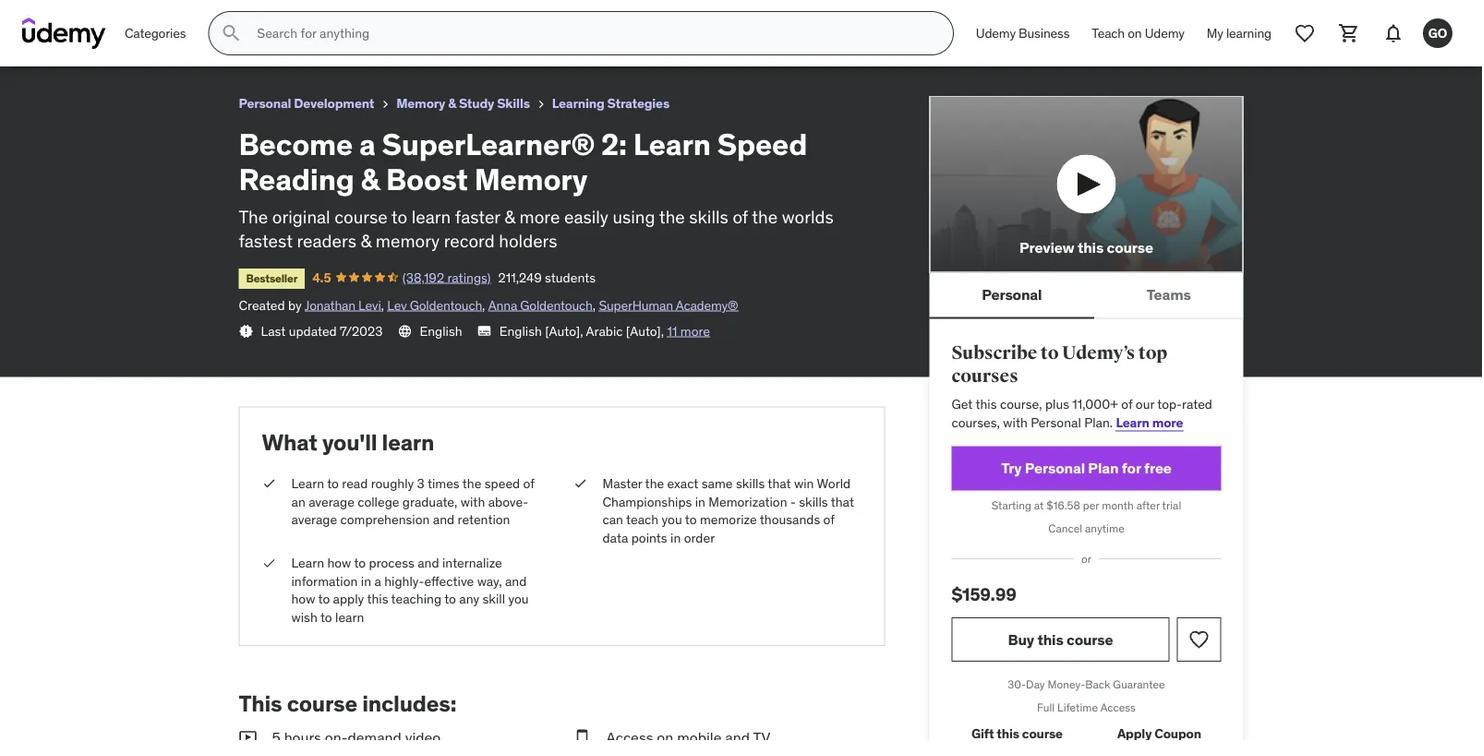 Task type: describe. For each thing, give the bounding box(es) containing it.
at
[[1035, 499, 1044, 513]]

try personal plan for free
[[1002, 459, 1172, 478]]

30-day money-back guarantee full lifetime access
[[1008, 678, 1166, 715]]

to right wish
[[321, 610, 332, 626]]

0 vertical spatial ratings)
[[174, 32, 217, 49]]

$159.99
[[952, 584, 1017, 606]]

Search for anything text field
[[253, 18, 931, 49]]

of inside the learn to read roughly 3 times the speed of an average college graduate, with above- average comprehension and retention
[[523, 476, 535, 492]]

$16.58
[[1047, 499, 1081, 513]]

for
[[1122, 459, 1142, 478]]

get this course, plus 11,000+ of our top-rated courses, with personal plan.
[[952, 396, 1213, 431]]

per
[[1084, 499, 1100, 513]]

become a superlearner® 2: learn speed reading & boost memory the original course to learn faster & more easily using the skills of the worlds fastest readers & memory record holders
[[239, 125, 834, 252]]

to inside the learn to read roughly 3 times the speed of an average college graduate, with above- average comprehension and retention
[[327, 476, 339, 492]]

learn for learn more
[[1117, 415, 1150, 431]]

2 vertical spatial and
[[505, 573, 527, 590]]

learn for learn how to process and internalize information in a highly-effective way, and how to apply this teaching to any skill you wish to learn
[[292, 555, 324, 572]]

reading for become a superlearner® 2: learn speed reading & boost memory the original course to learn faster & more easily using the skills of the worlds fastest readers & memory record holders
[[239, 161, 354, 198]]

2 vertical spatial more
[[1153, 415, 1184, 431]]

lifetime
[[1058, 701, 1099, 715]]

become for become a superlearner® 2: learn speed reading & boost memory the original course to learn faster & more easily using the skills of the worlds fastest readers & memory record holders
[[239, 125, 353, 162]]

master
[[603, 476, 643, 492]]

teams button
[[1095, 273, 1244, 317]]

buy
[[1008, 631, 1035, 650]]

teach
[[1092, 25, 1125, 41]]

learn more link
[[1117, 415, 1184, 431]]

rated
[[1183, 396, 1213, 413]]

roughly
[[371, 476, 414, 492]]

1 horizontal spatial xsmall image
[[378, 97, 393, 112]]

become for become a superlearner® 2: learn speed reading & boost memory
[[15, 8, 72, 27]]

above-
[[488, 494, 529, 510]]

the left 'worlds'
[[752, 206, 778, 228]]

boost for become a superlearner® 2: learn speed reading & boost memory the original course to learn faster & more easily using the skills of the worlds fastest readers & memory record holders
[[386, 161, 468, 198]]

memory
[[376, 230, 440, 252]]

2 udemy from the left
[[1145, 25, 1185, 41]]

teach on udemy
[[1092, 25, 1185, 41]]

this course includes:
[[239, 690, 457, 718]]

wishlist image
[[1294, 22, 1317, 44]]

1 horizontal spatial (38,192 ratings)
[[403, 269, 491, 286]]

subscribe to udemy's top courses
[[952, 342, 1168, 388]]

easily
[[564, 206, 609, 228]]

read
[[342, 476, 368, 492]]

the
[[239, 206, 268, 228]]

11,000+
[[1073, 396, 1119, 413]]

30-
[[1008, 678, 1027, 692]]

learn inside 'learn how to process and internalize information in a highly-effective way, and how to apply this teaching to any skill you wish to learn'
[[335, 610, 364, 626]]

study
[[459, 95, 495, 112]]

back
[[1086, 678, 1111, 692]]

english [auto], arabic [auto] , 11 more
[[500, 323, 711, 339]]

udemy image
[[22, 18, 106, 49]]

course inside 'button'
[[1067, 631, 1114, 650]]

fastest
[[239, 230, 293, 252]]

superlearner® for become a superlearner® 2: learn speed reading & boost memory the original course to learn faster & more easily using the skills of the worlds fastest readers & memory record holders
[[382, 125, 595, 162]]

speed for become a superlearner® 2: learn speed reading & boost memory the original course to learn faster & more easily using the skills of the worlds fastest readers & memory record holders
[[718, 125, 808, 162]]

1 vertical spatial how
[[292, 592, 315, 608]]

[auto], arabic
[[545, 323, 623, 339]]

order
[[684, 530, 715, 546]]

superhuman academy® link
[[599, 297, 739, 314]]

categories
[[125, 25, 186, 41]]

master the exact same skills that win world championships in memorization - skills that can teach you to memorize thousands of data points in order
[[603, 476, 855, 546]]

to inside the become a superlearner® 2: learn speed reading & boost memory the original course to learn faster & more easily using the skills of the worlds fastest readers & memory record holders
[[392, 206, 408, 228]]

speed
[[485, 476, 520, 492]]

1 horizontal spatial that
[[831, 494, 855, 510]]

what
[[262, 429, 318, 457]]

access
[[1101, 701, 1136, 715]]

submit search image
[[220, 22, 242, 44]]

become a superlearner® 2: learn speed reading & boost memory
[[15, 8, 482, 27]]

plan
[[1089, 459, 1119, 478]]

try personal plan for free link
[[952, 447, 1222, 491]]

3
[[417, 476, 425, 492]]

memorize
[[700, 512, 757, 528]]

udemy inside 'link'
[[976, 25, 1016, 41]]

udemy business
[[976, 25, 1070, 41]]

more inside the become a superlearner® 2: learn speed reading & boost memory the original course to learn faster & more easily using the skills of the worlds fastest readers & memory record holders
[[520, 206, 560, 228]]

world
[[817, 476, 851, 492]]

[auto]
[[626, 323, 661, 339]]

retention
[[458, 512, 510, 528]]

speed for become a superlearner® 2: learn speed reading & boost memory
[[257, 8, 303, 27]]

0 vertical spatial students
[[271, 32, 322, 49]]

holders
[[499, 230, 558, 252]]

memorization
[[709, 494, 788, 510]]

course right this at the bottom of the page
[[287, 690, 358, 718]]

, up [auto], arabic
[[593, 297, 596, 314]]

to inside subscribe to udemy's top courses
[[1041, 342, 1059, 364]]

1 small image from the left
[[239, 729, 257, 742]]

my learning
[[1207, 25, 1272, 41]]

graduate,
[[403, 494, 458, 510]]

skills inside the become a superlearner® 2: learn speed reading & boost memory the original course to learn faster & more easily using the skills of the worlds fastest readers & memory record holders
[[690, 206, 729, 228]]

0 vertical spatial 4.5
[[88, 32, 107, 49]]

1 vertical spatial average
[[292, 512, 337, 528]]

course inside button
[[1107, 238, 1154, 257]]

worlds
[[782, 206, 834, 228]]

apply
[[333, 592, 364, 608]]

on
[[1128, 25, 1142, 41]]

course,
[[1001, 396, 1043, 413]]

plus
[[1046, 396, 1070, 413]]

with inside the learn to read roughly 3 times the speed of an average college graduate, with above- average comprehension and retention
[[461, 494, 485, 510]]

udemy business link
[[965, 11, 1081, 55]]

personal left development
[[239, 95, 291, 112]]

times
[[428, 476, 460, 492]]

preview this course button
[[930, 96, 1244, 273]]

you'll
[[322, 429, 377, 457]]

created by jonathan levi , lev goldentouch , anna goldentouch , superhuman academy®
[[239, 297, 739, 314]]

xsmall image for learn
[[262, 555, 277, 573]]

the right using
[[660, 206, 685, 228]]

cancel
[[1049, 522, 1083, 536]]

1 vertical spatial and
[[418, 555, 439, 572]]

, left anna
[[482, 297, 485, 314]]

money-
[[1048, 678, 1086, 692]]

personal inside get this course, plus 11,000+ of our top-rated courses, with personal plan.
[[1031, 415, 1082, 431]]

1 horizontal spatial in
[[671, 530, 681, 546]]

top
[[1139, 342, 1168, 364]]

a for become a superlearner® 2: learn speed reading & boost memory
[[76, 8, 84, 27]]

in inside 'learn how to process and internalize information in a highly-effective way, and how to apply this teaching to any skill you wish to learn'
[[361, 573, 371, 590]]

levi
[[359, 297, 381, 314]]

updated
[[289, 323, 337, 339]]

udemy's
[[1063, 342, 1136, 364]]

1 vertical spatial 211,249 students
[[499, 269, 596, 286]]

reading for become a superlearner® 2: learn speed reading & boost memory
[[306, 8, 364, 27]]

month
[[1102, 499, 1134, 513]]

way,
[[477, 573, 502, 590]]

learning
[[1227, 25, 1272, 41]]

0 vertical spatial 211,249
[[225, 32, 268, 49]]

2 small image from the left
[[573, 729, 592, 742]]

1 vertical spatial 4.5
[[313, 269, 331, 286]]

strategies
[[608, 95, 670, 112]]

using
[[613, 206, 656, 228]]

our
[[1136, 396, 1155, 413]]

0 vertical spatial that
[[768, 476, 791, 492]]

anna
[[489, 297, 517, 314]]



Task type: locate. For each thing, give the bounding box(es) containing it.
and right way,
[[505, 573, 527, 590]]

of inside master the exact same skills that win world championships in memorization - skills that can teach you to memorize thousands of data points in order
[[824, 512, 835, 528]]

1 vertical spatial 2:
[[602, 125, 627, 162]]

with
[[1004, 415, 1028, 431], [461, 494, 485, 510]]

learn
[[412, 206, 451, 228], [382, 429, 435, 457], [335, 610, 364, 626]]

become inside the become a superlearner® 2: learn speed reading & boost memory the original course to learn faster & more easily using the skills of the worlds fastest readers & memory record holders
[[239, 125, 353, 162]]

more
[[520, 206, 560, 228], [681, 323, 711, 339], [1153, 415, 1184, 431]]

information
[[292, 573, 358, 590]]

a
[[76, 8, 84, 27], [359, 125, 376, 162], [375, 573, 381, 590]]

1 horizontal spatial more
[[681, 323, 711, 339]]

xsmall image
[[378, 97, 393, 112], [534, 97, 549, 112], [262, 475, 277, 493]]

0 horizontal spatial speed
[[257, 8, 303, 27]]

reading up development
[[306, 8, 364, 27]]

superhuman
[[599, 297, 673, 314]]

course up teams
[[1107, 238, 1154, 257]]

2 horizontal spatial skills
[[799, 494, 828, 510]]

goldentouch up 'closed captions' icon
[[410, 297, 482, 314]]

english down anna
[[500, 323, 542, 339]]

1 horizontal spatial superlearner®
[[382, 125, 595, 162]]

a inside the become a superlearner® 2: learn speed reading & boost memory the original course to learn faster & more easily using the skills of the worlds fastest readers & memory record holders
[[359, 125, 376, 162]]

0 horizontal spatial ratings)
[[174, 32, 217, 49]]

learning strategies link
[[552, 92, 670, 115]]

2 horizontal spatial more
[[1153, 415, 1184, 431]]

with inside get this course, plus 11,000+ of our top-rated courses, with personal plan.
[[1004, 415, 1028, 431]]

skills up memorization
[[736, 476, 765, 492]]

personal inside 'link'
[[1025, 459, 1086, 478]]

personal inside button
[[982, 285, 1043, 304]]

0 vertical spatial 2:
[[198, 8, 211, 27]]

2 horizontal spatial in
[[695, 494, 706, 510]]

1 horizontal spatial bestseller
[[246, 271, 298, 286]]

0 horizontal spatial 4.5
[[88, 32, 107, 49]]

to up memory
[[392, 206, 408, 228]]

learn
[[215, 8, 254, 27], [634, 125, 711, 162], [1117, 415, 1150, 431], [292, 476, 324, 492], [292, 555, 324, 572]]

1 horizontal spatial ratings)
[[448, 269, 491, 286]]

1 horizontal spatial 211,249
[[499, 269, 542, 286]]

2 goldentouch from the left
[[520, 297, 593, 314]]

closed captions image
[[477, 324, 492, 339]]

0 horizontal spatial 211,249
[[225, 32, 268, 49]]

average down an
[[292, 512, 337, 528]]

1 udemy from the left
[[976, 25, 1016, 41]]

this right preview
[[1078, 238, 1104, 257]]

skills right using
[[690, 206, 729, 228]]

a down process
[[375, 573, 381, 590]]

created
[[239, 297, 285, 314]]

1 english from the left
[[420, 323, 463, 339]]

data
[[603, 530, 629, 546]]

skill
[[483, 592, 505, 608]]

1 vertical spatial 211,249
[[499, 269, 542, 286]]

learning strategies
[[552, 95, 670, 112]]

goldentouch
[[410, 297, 482, 314], [520, 297, 593, 314]]

english for english [auto], arabic [auto] , 11 more
[[500, 323, 542, 339]]

notifications image
[[1383, 22, 1405, 44]]

0 horizontal spatial in
[[361, 573, 371, 590]]

record
[[444, 230, 495, 252]]

skills
[[497, 95, 530, 112]]

internalize
[[443, 555, 502, 572]]

0 vertical spatial more
[[520, 206, 560, 228]]

2 horizontal spatial xsmall image
[[573, 475, 588, 493]]

0 vertical spatial xsmall image
[[239, 324, 254, 339]]

bestseller
[[22, 35, 74, 49], [246, 271, 298, 286]]

ratings) up created by jonathan levi , lev goldentouch , anna goldentouch , superhuman academy®
[[448, 269, 491, 286]]

1 vertical spatial superlearner®
[[382, 125, 595, 162]]

more up holders
[[520, 206, 560, 228]]

college
[[358, 494, 400, 510]]

and down the graduate,
[[433, 512, 455, 528]]

memory for become a superlearner® 2: learn speed reading & boost memory the original course to learn faster & more easily using the skills of the worlds fastest readers & memory record holders
[[475, 161, 588, 198]]

this inside 'button'
[[1038, 631, 1064, 650]]

a left 'categories'
[[76, 8, 84, 27]]

1 vertical spatial reading
[[239, 161, 354, 198]]

learn up information
[[292, 555, 324, 572]]

my learning link
[[1196, 11, 1283, 55]]

xsmall image right development
[[378, 97, 393, 112]]

more down top-
[[1153, 415, 1184, 431]]

(38,192 up lev goldentouch link
[[403, 269, 444, 286]]

this right apply
[[367, 592, 389, 608]]

xsmall image down what
[[262, 475, 277, 493]]

to left process
[[354, 555, 366, 572]]

0 horizontal spatial skills
[[690, 206, 729, 228]]

business
[[1019, 25, 1070, 41]]

memory & study skills
[[397, 95, 530, 112]]

1 horizontal spatial become
[[239, 125, 353, 162]]

xsmall image right skills
[[534, 97, 549, 112]]

1 horizontal spatial you
[[662, 512, 682, 528]]

0 vertical spatial and
[[433, 512, 455, 528]]

or
[[1082, 552, 1092, 567]]

2 vertical spatial in
[[361, 573, 371, 590]]

course inside the become a superlearner® 2: learn speed reading & boost memory the original course to learn faster & more easily using the skills of the worlds fastest readers & memory record holders
[[335, 206, 388, 228]]

thousands
[[760, 512, 821, 528]]

english down lev goldentouch link
[[420, 323, 463, 339]]

this right buy
[[1038, 631, 1064, 650]]

0 horizontal spatial (38,192 ratings)
[[129, 32, 217, 49]]

1 vertical spatial (38,192 ratings)
[[403, 269, 491, 286]]

learn up an
[[292, 476, 324, 492]]

0 vertical spatial speed
[[257, 8, 303, 27]]

go link
[[1416, 11, 1461, 55]]

wishlist image
[[1189, 629, 1211, 651]]

comprehension
[[341, 512, 430, 528]]

students up anna goldentouch link
[[545, 269, 596, 286]]

learn inside the learn to read roughly 3 times the speed of an average college graduate, with above- average comprehension and retention
[[292, 476, 324, 492]]

courses
[[952, 365, 1019, 388]]

1 vertical spatial (38,192
[[403, 269, 444, 286]]

learn to read roughly 3 times the speed of an average college graduate, with above- average comprehension and retention
[[292, 476, 535, 528]]

personal down preview
[[982, 285, 1043, 304]]

students down the become a superlearner® 2: learn speed reading & boost memory
[[271, 32, 322, 49]]

learn down strategies
[[634, 125, 711, 162]]

learn right 'categories'
[[215, 8, 254, 27]]

0 horizontal spatial become
[[15, 8, 72, 27]]

0 horizontal spatial xsmall image
[[239, 324, 254, 339]]

course language image
[[398, 324, 412, 339]]

includes:
[[362, 690, 457, 718]]

1 vertical spatial xsmall image
[[573, 475, 588, 493]]

courses,
[[952, 415, 1001, 431]]

1 horizontal spatial udemy
[[1145, 25, 1185, 41]]

1 horizontal spatial 4.5
[[313, 269, 331, 286]]

0 vertical spatial learn
[[412, 206, 451, 228]]

,
[[381, 297, 384, 314], [482, 297, 485, 314], [593, 297, 596, 314], [661, 323, 664, 339]]

you inside master the exact same skills that win world championships in memorization - skills that can teach you to memorize thousands of data points in order
[[662, 512, 682, 528]]

1 vertical spatial become
[[239, 125, 353, 162]]

(38,192 ratings) up lev goldentouch link
[[403, 269, 491, 286]]

exact
[[668, 476, 699, 492]]

in down same
[[695, 494, 706, 510]]

tab list containing personal
[[930, 273, 1244, 319]]

course up the back
[[1067, 631, 1114, 650]]

speed up 'worlds'
[[718, 125, 808, 162]]

0 vertical spatial how
[[327, 555, 351, 572]]

memory inside the become a superlearner® 2: learn speed reading & boost memory the original course to learn faster & more easily using the skills of the worlds fastest readers & memory record holders
[[475, 161, 588, 198]]

1 vertical spatial in
[[671, 530, 681, 546]]

0 horizontal spatial students
[[271, 32, 322, 49]]

tab list
[[930, 273, 1244, 319]]

how up wish
[[292, 592, 315, 608]]

that down world
[[831, 494, 855, 510]]

lev goldentouch link
[[387, 297, 482, 314]]

211,249 students down the become a superlearner® 2: learn speed reading & boost memory
[[225, 32, 322, 49]]

2: left submit search image
[[198, 8, 211, 27]]

skills right the -
[[799, 494, 828, 510]]

1 horizontal spatial small image
[[573, 729, 592, 742]]

this for get
[[976, 396, 997, 413]]

categories button
[[114, 11, 197, 55]]

more right 11
[[681, 323, 711, 339]]

2: for become a superlearner® 2: learn speed reading & boost memory
[[198, 8, 211, 27]]

memory left study
[[397, 95, 446, 112]]

0 horizontal spatial 211,249 students
[[225, 32, 322, 49]]

learn how to process and internalize information in a highly-effective way, and how to apply this teaching to any skill you wish to learn
[[292, 555, 529, 626]]

you
[[662, 512, 682, 528], [509, 592, 529, 608]]

memory up holders
[[475, 161, 588, 198]]

this inside get this course, plus 11,000+ of our top-rated courses, with personal plan.
[[976, 396, 997, 413]]

1 horizontal spatial (38,192
[[403, 269, 444, 286]]

211,249 students
[[225, 32, 322, 49], [499, 269, 596, 286]]

0 horizontal spatial xsmall image
[[262, 475, 277, 493]]

readers
[[297, 230, 357, 252]]

guarantee
[[1114, 678, 1166, 692]]

1 vertical spatial speed
[[718, 125, 808, 162]]

0 vertical spatial with
[[1004, 415, 1028, 431]]

0 vertical spatial a
[[76, 8, 84, 27]]

0 vertical spatial boost
[[380, 8, 422, 27]]

teach
[[626, 512, 659, 528]]

memory up 'memory & study skills'
[[425, 8, 482, 27]]

2 vertical spatial xsmall image
[[262, 555, 277, 573]]

anytime
[[1086, 522, 1125, 536]]

0 horizontal spatial (38,192
[[129, 32, 171, 49]]

personal button
[[930, 273, 1095, 317]]

0 horizontal spatial bestseller
[[22, 35, 74, 49]]

1 horizontal spatial 211,249 students
[[499, 269, 596, 286]]

11 more button
[[668, 322, 711, 340]]

personal
[[239, 95, 291, 112], [982, 285, 1043, 304], [1031, 415, 1082, 431], [1025, 459, 1086, 478]]

, left lev
[[381, 297, 384, 314]]

to down information
[[318, 592, 330, 608]]

0 horizontal spatial goldentouch
[[410, 297, 482, 314]]

development
[[294, 95, 374, 112]]

0 horizontal spatial english
[[420, 323, 463, 339]]

of left "our"
[[1122, 396, 1133, 413]]

11
[[668, 323, 678, 339]]

anna goldentouch link
[[489, 297, 593, 314]]

memory & study skills link
[[397, 92, 530, 115]]

a down development
[[359, 125, 376, 162]]

and
[[433, 512, 455, 528], [418, 555, 439, 572], [505, 573, 527, 590]]

you up points
[[662, 512, 682, 528]]

4.5 up jonathan
[[313, 269, 331, 286]]

2:
[[198, 8, 211, 27], [602, 125, 627, 162]]

in left order
[[671, 530, 681, 546]]

learn for learn to read roughly 3 times the speed of an average college graduate, with above- average comprehension and retention
[[292, 476, 324, 492]]

jonathan
[[305, 297, 356, 314]]

boost inside the become a superlearner® 2: learn speed reading & boost memory the original course to learn faster & more easily using the skills of the worlds fastest readers & memory record holders
[[386, 161, 468, 198]]

in up apply
[[361, 573, 371, 590]]

learn down apply
[[335, 610, 364, 626]]

0 horizontal spatial how
[[292, 592, 315, 608]]

(38,192 ratings) left submit search image
[[129, 32, 217, 49]]

superlearner® inside the become a superlearner® 2: learn speed reading & boost memory the original course to learn faster & more easily using the skills of the worlds fastest readers & memory record holders
[[382, 125, 595, 162]]

udemy right on
[[1145, 25, 1185, 41]]

an
[[292, 494, 306, 510]]

this inside 'learn how to process and internalize information in a highly-effective way, and how to apply this teaching to any skill you wish to learn'
[[367, 592, 389, 608]]

superlearner® down study
[[382, 125, 595, 162]]

course up readers
[[335, 206, 388, 228]]

1 horizontal spatial xsmall image
[[262, 555, 277, 573]]

how up information
[[327, 555, 351, 572]]

1 vertical spatial a
[[359, 125, 376, 162]]

0 horizontal spatial small image
[[239, 729, 257, 742]]

superlearner®
[[87, 8, 195, 27], [382, 125, 595, 162]]

0 vertical spatial bestseller
[[22, 35, 74, 49]]

you inside 'learn how to process and internalize information in a highly-effective way, and how to apply this teaching to any skill you wish to learn'
[[509, 592, 529, 608]]

buy this course button
[[952, 618, 1170, 663]]

1 horizontal spatial skills
[[736, 476, 765, 492]]

with up retention
[[461, 494, 485, 510]]

xsmall image for last
[[239, 324, 254, 339]]

wish
[[292, 610, 318, 626]]

personal up $16.58
[[1025, 459, 1086, 478]]

0 horizontal spatial udemy
[[976, 25, 1016, 41]]

shopping cart with 0 items image
[[1339, 22, 1361, 44]]

that up the -
[[768, 476, 791, 492]]

211,249
[[225, 32, 268, 49], [499, 269, 542, 286]]

1 vertical spatial with
[[461, 494, 485, 510]]

0 vertical spatial (38,192 ratings)
[[129, 32, 217, 49]]

superlearner® for become a superlearner® 2: learn speed reading & boost memory
[[87, 8, 195, 27]]

and up 'effective'
[[418, 555, 439, 572]]

1 horizontal spatial english
[[500, 323, 542, 339]]

to
[[392, 206, 408, 228], [1041, 342, 1059, 364], [327, 476, 339, 492], [685, 512, 697, 528], [354, 555, 366, 572], [318, 592, 330, 608], [445, 592, 456, 608], [321, 610, 332, 626]]

goldentouch up [auto], arabic
[[520, 297, 593, 314]]

of left 'worlds'
[[733, 206, 748, 228]]

(38,192 left submit search image
[[129, 32, 171, 49]]

udemy left business
[[976, 25, 1016, 41]]

0 vertical spatial 211,249 students
[[225, 32, 322, 49]]

by
[[288, 297, 302, 314]]

reading
[[306, 8, 364, 27], [239, 161, 354, 198]]

this for buy
[[1038, 631, 1064, 650]]

to inside master the exact same skills that win world championships in memorization - skills that can teach you to memorize thousands of data points in order
[[685, 512, 697, 528]]

personal down plus
[[1031, 415, 1082, 431]]

original
[[272, 206, 330, 228]]

211,249 students up anna goldentouch link
[[499, 269, 596, 286]]

english for english
[[420, 323, 463, 339]]

2: inside the become a superlearner® 2: learn speed reading & boost memory the original course to learn faster & more easily using the skills of the worlds fastest readers & memory record holders
[[602, 125, 627, 162]]

to left udemy's
[[1041, 342, 1059, 364]]

1 horizontal spatial how
[[327, 555, 351, 572]]

subscribe
[[952, 342, 1038, 364]]

and inside the learn to read roughly 3 times the speed of an average college graduate, with above- average comprehension and retention
[[433, 512, 455, 528]]

reading inside the become a superlearner® 2: learn speed reading & boost memory the original course to learn faster & more easily using the skills of the worlds fastest readers & memory record holders
[[239, 161, 354, 198]]

0 vertical spatial reading
[[306, 8, 364, 27]]

1 horizontal spatial 2:
[[602, 125, 627, 162]]

of right speed
[[523, 476, 535, 492]]

the inside the learn to read roughly 3 times the speed of an average college graduate, with above- average comprehension and retention
[[463, 476, 482, 492]]

highly-
[[385, 573, 425, 590]]

xsmall image for master
[[573, 475, 588, 493]]

effective
[[424, 573, 474, 590]]

the up the "championships"
[[645, 476, 665, 492]]

skills
[[690, 206, 729, 228], [736, 476, 765, 492], [799, 494, 828, 510]]

of down world
[[824, 512, 835, 528]]

ratings) left submit search image
[[174, 32, 217, 49]]

1 vertical spatial students
[[545, 269, 596, 286]]

1 vertical spatial skills
[[736, 476, 765, 492]]

reading up original at the top of page
[[239, 161, 354, 198]]

small image
[[239, 729, 257, 742], [573, 729, 592, 742]]

2 vertical spatial learn
[[335, 610, 364, 626]]

memory
[[425, 8, 482, 27], [397, 95, 446, 112], [475, 161, 588, 198]]

1 goldentouch from the left
[[410, 297, 482, 314]]

2 english from the left
[[500, 323, 542, 339]]

learn inside 'learn how to process and internalize information in a highly-effective way, and how to apply this teaching to any skill you wish to learn'
[[292, 555, 324, 572]]

0 horizontal spatial superlearner®
[[87, 8, 195, 27]]

0 horizontal spatial 2:
[[198, 8, 211, 27]]

1 vertical spatial bestseller
[[246, 271, 298, 286]]

boost for become a superlearner® 2: learn speed reading & boost memory
[[380, 8, 422, 27]]

faster
[[455, 206, 501, 228]]

0 vertical spatial superlearner®
[[87, 8, 195, 27]]

0 vertical spatial in
[[695, 494, 706, 510]]

learn inside the become a superlearner® 2: learn speed reading & boost memory the original course to learn faster & more easily using the skills of the worlds fastest readers & memory record holders
[[412, 206, 451, 228]]

trial
[[1163, 499, 1182, 513]]

superlearner® left submit search image
[[87, 8, 195, 27]]

speed right submit search image
[[257, 8, 303, 27]]

speed inside the become a superlearner® 2: learn speed reading & boost memory the original course to learn faster & more easily using the skills of the worlds fastest readers & memory record holders
[[718, 125, 808, 162]]

average down the read
[[309, 494, 355, 510]]

to down 'effective'
[[445, 592, 456, 608]]

2 vertical spatial skills
[[799, 494, 828, 510]]

xsmall image
[[239, 324, 254, 339], [573, 475, 588, 493], [262, 555, 277, 573]]

the inside master the exact same skills that win world championships in memorization - skills that can teach you to memorize thousands of data points in order
[[645, 476, 665, 492]]

0 vertical spatial (38,192
[[129, 32, 171, 49]]

0 vertical spatial you
[[662, 512, 682, 528]]

points
[[632, 530, 668, 546]]

can
[[603, 512, 624, 528]]

2 vertical spatial a
[[375, 573, 381, 590]]

to left the read
[[327, 476, 339, 492]]

0 vertical spatial average
[[309, 494, 355, 510]]

1 vertical spatial learn
[[382, 429, 435, 457]]

speed
[[257, 8, 303, 27], [718, 125, 808, 162]]

learn up the 3
[[382, 429, 435, 457]]

last updated 7/2023
[[261, 323, 383, 339]]

7/2023
[[340, 323, 383, 339]]

, left 11
[[661, 323, 664, 339]]

211,249 up anna
[[499, 269, 542, 286]]

211,249 down the become a superlearner® 2: learn speed reading & boost memory
[[225, 32, 268, 49]]

the right times
[[463, 476, 482, 492]]

this for preview
[[1078, 238, 1104, 257]]

process
[[369, 555, 415, 572]]

my
[[1207, 25, 1224, 41]]

of inside get this course, plus 11,000+ of our top-rated courses, with personal plan.
[[1122, 396, 1133, 413]]

top-
[[1158, 396, 1183, 413]]

0 horizontal spatial more
[[520, 206, 560, 228]]

1 horizontal spatial students
[[545, 269, 596, 286]]

learn inside the become a superlearner® 2: learn speed reading & boost memory the original course to learn faster & more easily using the skills of the worlds fastest readers & memory record holders
[[634, 125, 711, 162]]

of inside the become a superlearner® 2: learn speed reading & boost memory the original course to learn faster & more easily using the skills of the worlds fastest readers & memory record holders
[[733, 206, 748, 228]]

1 vertical spatial memory
[[397, 95, 446, 112]]

memory for become a superlearner® 2: learn speed reading & boost memory
[[425, 8, 482, 27]]

full
[[1038, 701, 1055, 715]]

a for become a superlearner® 2: learn speed reading & boost memory the original course to learn faster & more easily using the skills of the worlds fastest readers & memory record holders
[[359, 125, 376, 162]]

learn up memory
[[412, 206, 451, 228]]

a inside 'learn how to process and internalize information in a highly-effective way, and how to apply this teaching to any skill you wish to learn'
[[375, 573, 381, 590]]

with down course,
[[1004, 415, 1028, 431]]

to up order
[[685, 512, 697, 528]]

jonathan levi link
[[305, 297, 381, 314]]

teaching
[[391, 592, 442, 608]]

you right skill
[[509, 592, 529, 608]]

learn down "our"
[[1117, 415, 1150, 431]]

4.5 left categories dropdown button
[[88, 32, 107, 49]]

2: down learning strategies link
[[602, 125, 627, 162]]

1 vertical spatial more
[[681, 323, 711, 339]]

0 horizontal spatial with
[[461, 494, 485, 510]]

get
[[952, 396, 973, 413]]

this up courses,
[[976, 396, 997, 413]]

2 horizontal spatial xsmall image
[[534, 97, 549, 112]]

2: for become a superlearner® 2: learn speed reading & boost memory the original course to learn faster & more easily using the skills of the worlds fastest readers & memory record holders
[[602, 125, 627, 162]]

0 vertical spatial become
[[15, 8, 72, 27]]

academy®
[[676, 297, 739, 314]]

1 horizontal spatial goldentouch
[[520, 297, 593, 314]]

this inside button
[[1078, 238, 1104, 257]]



Task type: vqa. For each thing, say whether or not it's contained in the screenshot.
'memorize'
yes



